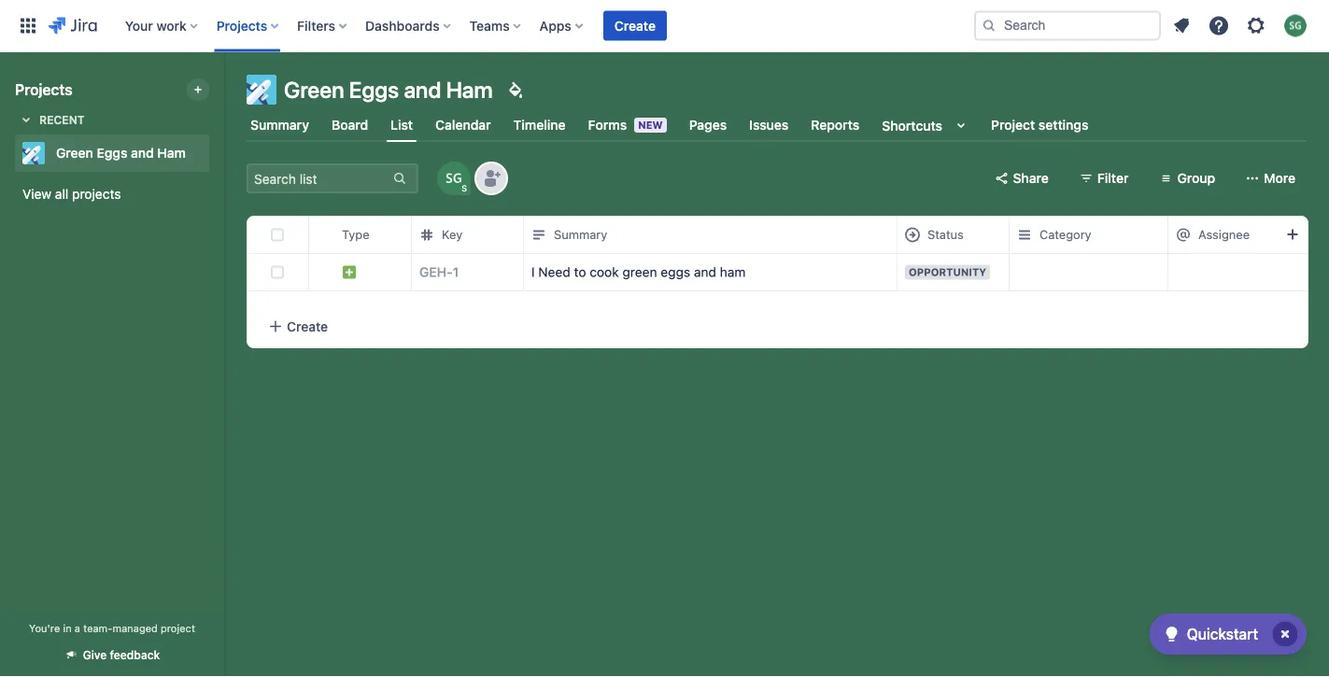 Task type: vqa. For each thing, say whether or not it's contained in the screenshot.
IMPACT
no



Task type: locate. For each thing, give the bounding box(es) containing it.
view
[[22, 186, 52, 202]]

cook
[[590, 264, 619, 280]]

create button right apps popup button
[[603, 11, 667, 41]]

your profile and settings image
[[1285, 14, 1307, 37]]

0 vertical spatial eggs
[[349, 77, 399, 103]]

appswitcher icon image
[[17, 14, 39, 37]]

summary up to
[[554, 228, 608, 242]]

key
[[442, 228, 463, 242]]

0 vertical spatial green
[[284, 77, 344, 103]]

green down recent
[[56, 145, 93, 161]]

1 vertical spatial ham
[[157, 145, 186, 161]]

settings
[[1039, 117, 1089, 133]]

to
[[574, 264, 586, 280]]

set background color image
[[504, 78, 527, 101]]

projects
[[217, 18, 267, 33], [15, 81, 73, 99]]

0 vertical spatial ham
[[446, 77, 493, 103]]

green eggs and ham up list
[[284, 77, 493, 103]]

and up list
[[404, 77, 441, 103]]

0 horizontal spatial ham
[[157, 145, 186, 161]]

green
[[284, 77, 344, 103], [56, 145, 93, 161]]

calendar link
[[432, 108, 495, 142]]

a
[[75, 622, 80, 634]]

jira image
[[49, 14, 97, 37], [49, 14, 97, 37]]

0 horizontal spatial green eggs and ham
[[56, 145, 186, 161]]

0 horizontal spatial green
[[56, 145, 93, 161]]

1 horizontal spatial green
[[284, 77, 344, 103]]

create project image
[[191, 82, 206, 97]]

settings image
[[1246, 14, 1268, 37]]

green eggs and ham up the view all projects link
[[56, 145, 186, 161]]

lead image
[[342, 265, 357, 280]]

give feedback
[[83, 649, 160, 662]]

1 horizontal spatial green eggs and ham
[[284, 77, 493, 103]]

1 horizontal spatial projects
[[217, 18, 267, 33]]

green eggs and ham link
[[15, 135, 202, 172]]

sam green image
[[439, 164, 469, 193]]

eggs up "board"
[[349, 77, 399, 103]]

and left ham
[[694, 264, 717, 280]]

geh-1
[[420, 264, 459, 280]]

green eggs and ham
[[284, 77, 493, 103], [56, 145, 186, 161]]

issues link
[[746, 108, 793, 142]]

ham up calendar
[[446, 77, 493, 103]]

you're
[[29, 622, 60, 634]]

eggs
[[349, 77, 399, 103], [97, 145, 127, 161]]

ham
[[446, 77, 493, 103], [157, 145, 186, 161]]

tab list containing list
[[235, 108, 1318, 142]]

row
[[248, 216, 1330, 254], [248, 253, 1330, 292]]

new
[[638, 119, 663, 131]]

green
[[623, 264, 657, 280]]

notifications image
[[1171, 14, 1193, 37]]

create button
[[603, 11, 667, 41], [248, 306, 1308, 348]]

0 vertical spatial projects
[[217, 18, 267, 33]]

forms
[[588, 117, 627, 133]]

projects up collapse recent projects image
[[15, 81, 73, 99]]

category
[[1040, 228, 1092, 242]]

project
[[161, 622, 195, 634]]

green up summary link
[[284, 77, 344, 103]]

reports link
[[808, 108, 864, 142]]

0 horizontal spatial projects
[[15, 81, 73, 99]]

0 vertical spatial and
[[404, 77, 441, 103]]

table
[[248, 216, 1330, 306]]

issues
[[750, 117, 789, 133]]

summary
[[250, 117, 309, 133], [554, 228, 608, 242]]

search image
[[982, 18, 997, 33]]

1 vertical spatial create
[[287, 319, 328, 334]]

work
[[156, 18, 187, 33]]

shortcuts
[[882, 118, 943, 133]]

2 row from the top
[[248, 253, 1330, 292]]

collapse recent projects image
[[15, 108, 37, 131]]

dismiss quickstart image
[[1271, 620, 1301, 649]]

1 vertical spatial summary
[[554, 228, 608, 242]]

create
[[615, 18, 656, 33], [287, 319, 328, 334]]

0 vertical spatial create
[[615, 18, 656, 33]]

group button
[[1148, 164, 1227, 193]]

i need to cook green eggs and ham
[[532, 264, 746, 280]]

ham
[[720, 264, 746, 280]]

project settings
[[991, 117, 1089, 133]]

1 vertical spatial green eggs and ham
[[56, 145, 186, 161]]

i
[[532, 264, 535, 280]]

1 horizontal spatial create
[[615, 18, 656, 33]]

Search field
[[975, 11, 1161, 41]]

0 horizontal spatial summary
[[250, 117, 309, 133]]

1 vertical spatial and
[[131, 145, 154, 161]]

1 vertical spatial create button
[[248, 306, 1308, 348]]

summary up search list text box
[[250, 117, 309, 133]]

1 horizontal spatial ham
[[446, 77, 493, 103]]

filters
[[297, 18, 336, 33]]

view all projects
[[22, 186, 121, 202]]

1 vertical spatial green
[[56, 145, 93, 161]]

and up the view all projects link
[[131, 145, 154, 161]]

geh-
[[420, 264, 453, 280]]

banner
[[0, 0, 1330, 52]]

assignee
[[1199, 228, 1250, 242]]

1 horizontal spatial eggs
[[349, 77, 399, 103]]

1 horizontal spatial summary
[[554, 228, 608, 242]]

0 vertical spatial green eggs and ham
[[284, 77, 493, 103]]

and
[[404, 77, 441, 103], [131, 145, 154, 161], [694, 264, 717, 280]]

tab list
[[235, 108, 1318, 142]]

timeline
[[514, 117, 566, 133]]

0 vertical spatial create button
[[603, 11, 667, 41]]

filters button
[[292, 11, 354, 41]]

2 horizontal spatial and
[[694, 264, 717, 280]]

projects inside dropdown button
[[217, 18, 267, 33]]

0 vertical spatial summary
[[250, 117, 309, 133]]

create inside primary element
[[615, 18, 656, 33]]

eggs up the view all projects link
[[97, 145, 127, 161]]

1 horizontal spatial and
[[404, 77, 441, 103]]

teams button
[[464, 11, 529, 41]]

ham left add to starred image
[[157, 145, 186, 161]]

pages link
[[686, 108, 731, 142]]

0 horizontal spatial create
[[287, 319, 328, 334]]

your work button
[[119, 11, 205, 41]]

your
[[125, 18, 153, 33]]

project
[[991, 117, 1035, 133]]

1 vertical spatial eggs
[[97, 145, 127, 161]]

reports
[[811, 117, 860, 133]]

share
[[1013, 171, 1049, 186]]

type
[[342, 228, 370, 242]]

1 row from the top
[[248, 216, 1330, 254]]

2 vertical spatial and
[[694, 264, 717, 280]]

create button down ham
[[248, 306, 1308, 348]]

feedback
[[110, 649, 160, 662]]

projects up sidebar navigation icon
[[217, 18, 267, 33]]

shortcuts button
[[879, 108, 977, 142]]



Task type: describe. For each thing, give the bounding box(es) containing it.
all
[[55, 186, 68, 202]]

geh-1 link
[[420, 263, 459, 282]]

in
[[63, 622, 72, 634]]

your work
[[125, 18, 187, 33]]

opportunity
[[909, 266, 987, 278]]

table containing geh-1
[[248, 216, 1330, 306]]

eggs
[[661, 264, 691, 280]]

give
[[83, 649, 107, 662]]

apps button
[[534, 11, 590, 41]]

view all projects link
[[15, 178, 209, 211]]

share button
[[983, 164, 1060, 193]]

group
[[1178, 171, 1216, 186]]

you're in a team-managed project
[[29, 622, 195, 634]]

pages
[[689, 117, 727, 133]]

apps
[[540, 18, 572, 33]]

row containing geh-1
[[248, 253, 1330, 292]]

need
[[539, 264, 571, 280]]

recent
[[39, 113, 85, 126]]

managed
[[113, 622, 158, 634]]

quickstart
[[1187, 626, 1259, 643]]

projects
[[72, 186, 121, 202]]

calendar
[[436, 117, 491, 133]]

add to starred image
[[204, 142, 226, 164]]

1 vertical spatial projects
[[15, 81, 73, 99]]

1
[[453, 264, 459, 280]]

projects button
[[211, 11, 286, 41]]

0 horizontal spatial and
[[131, 145, 154, 161]]

quickstart button
[[1150, 614, 1307, 655]]

more button
[[1235, 164, 1307, 193]]

check image
[[1161, 623, 1184, 646]]

button to open the fields dropdown. open the fields dropdown to add fields to list view or create a new field image
[[1282, 223, 1304, 246]]

board
[[332, 117, 368, 133]]

more
[[1264, 171, 1296, 186]]

teams
[[470, 18, 510, 33]]

give feedback button
[[53, 640, 171, 670]]

help image
[[1208, 14, 1231, 37]]

status
[[928, 228, 964, 242]]

dashboards
[[365, 18, 440, 33]]

add people image
[[480, 167, 503, 190]]

summary link
[[247, 108, 313, 142]]

primary element
[[11, 0, 975, 52]]

filter button
[[1068, 164, 1140, 193]]

0 horizontal spatial eggs
[[97, 145, 127, 161]]

project settings link
[[988, 108, 1093, 142]]

team-
[[83, 622, 113, 634]]

board link
[[328, 108, 372, 142]]

sidebar navigation image
[[204, 75, 245, 112]]

banner containing your work
[[0, 0, 1330, 52]]

dashboards button
[[360, 11, 458, 41]]

list
[[391, 117, 413, 133]]

timeline link
[[510, 108, 570, 142]]

filter
[[1098, 171, 1129, 186]]

row containing type
[[248, 216, 1330, 254]]

Search list text field
[[249, 165, 391, 192]]

create button inside primary element
[[603, 11, 667, 41]]



